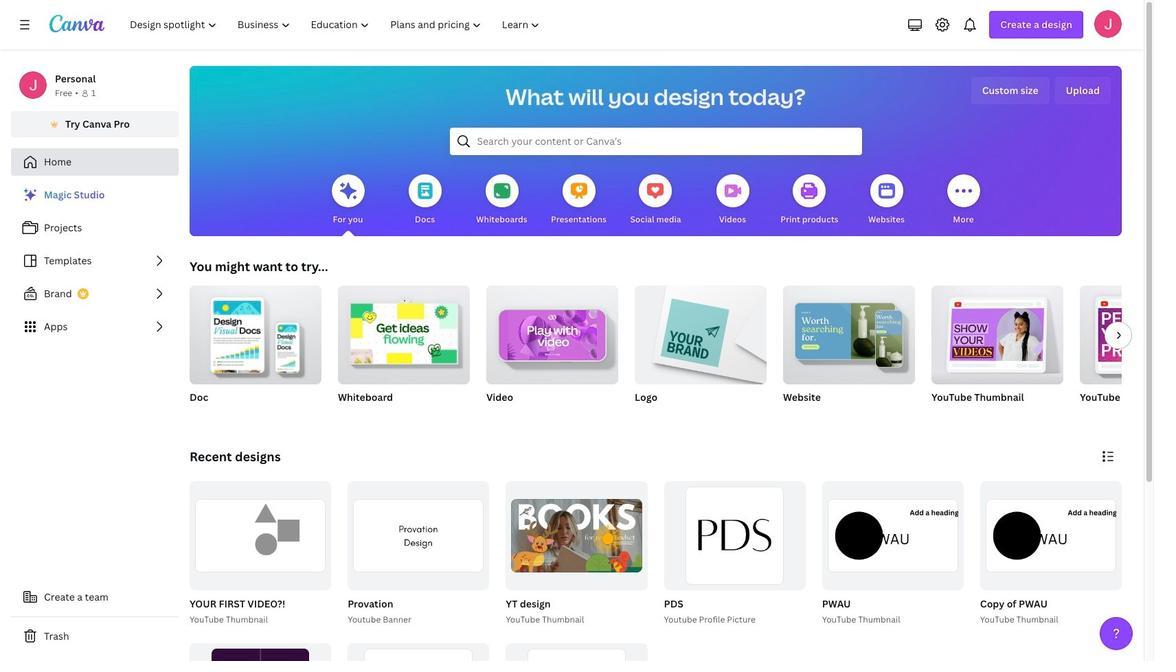 Task type: describe. For each thing, give the bounding box(es) containing it.
top level navigation element
[[121, 11, 552, 38]]

james peterson image
[[1094, 10, 1122, 38]]

Search search field
[[477, 128, 834, 155]]



Task type: vqa. For each thing, say whether or not it's contained in the screenshot.
LIST
yes



Task type: locate. For each thing, give the bounding box(es) containing it.
list
[[11, 181, 179, 341]]

group
[[486, 280, 618, 422], [486, 280, 618, 385], [635, 280, 767, 422], [635, 280, 767, 385], [783, 280, 915, 422], [783, 280, 915, 385], [932, 280, 1063, 422], [932, 280, 1063, 385], [190, 286, 322, 422], [338, 286, 470, 422], [1080, 286, 1154, 422], [1080, 286, 1154, 385], [187, 482, 331, 627], [190, 482, 331, 591], [345, 482, 489, 627], [348, 482, 489, 591], [503, 482, 647, 627], [506, 482, 647, 591], [661, 482, 806, 627], [664, 482, 806, 591], [819, 482, 964, 627], [822, 482, 964, 591], [977, 482, 1122, 627], [980, 482, 1122, 591], [190, 643, 331, 662], [348, 643, 489, 662], [506, 643, 647, 662]]

None search field
[[450, 128, 862, 155]]



